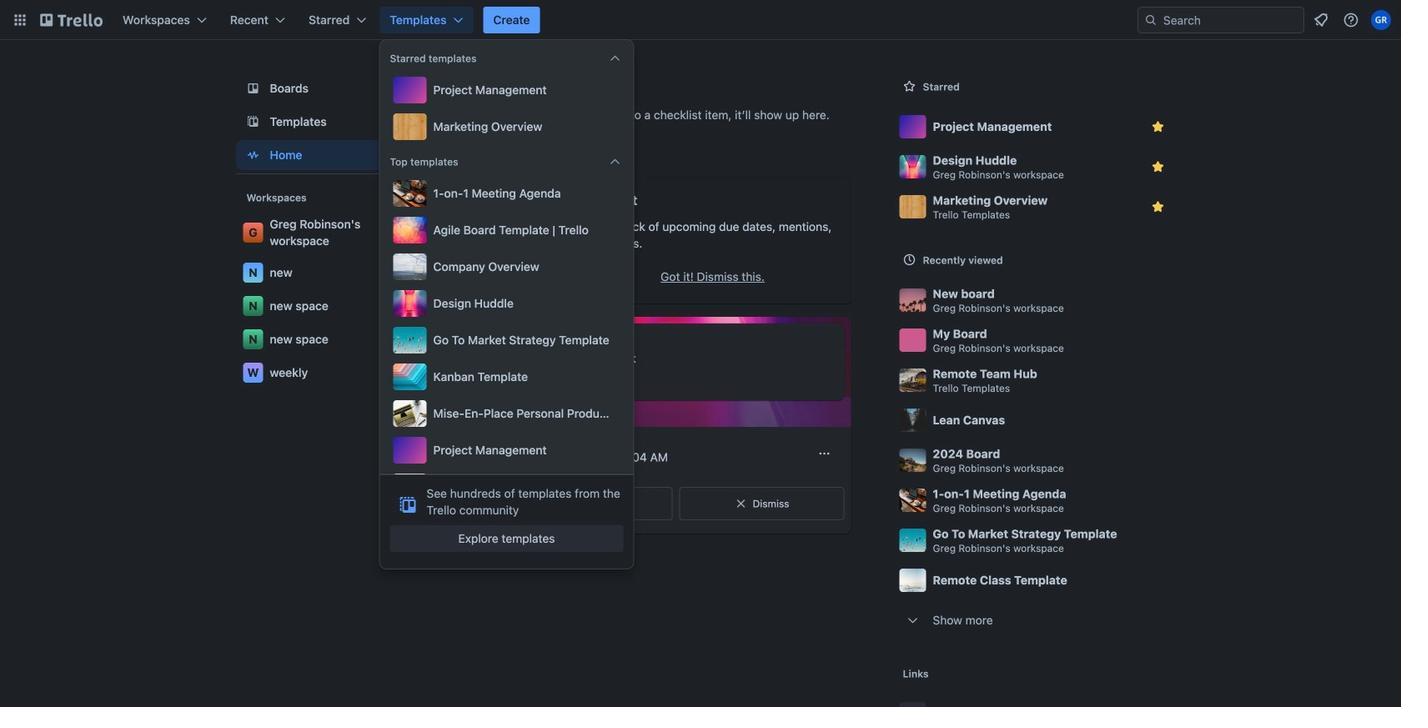 Task type: locate. For each thing, give the bounding box(es) containing it.
1 vertical spatial menu
[[390, 177, 624, 574]]

2 collapse image from the top
[[609, 155, 622, 169]]

0 notifications image
[[1311, 10, 1331, 30]]

1 vertical spatial collapse image
[[609, 155, 622, 169]]

board image
[[243, 78, 263, 98]]

click to unstar design huddle . it will be removed from your starred list. image
[[1150, 158, 1167, 175]]

color: green, title: none image
[[518, 334, 564, 347]]

collapse image
[[609, 52, 622, 65], [609, 155, 622, 169]]

1 menu from the top
[[390, 73, 624, 143]]

1 collapse image from the top
[[609, 52, 622, 65]]

menu for first the collapse icon from the bottom of the page
[[390, 177, 624, 574]]

Search field
[[1158, 8, 1304, 32]]

back to home image
[[40, 7, 103, 33]]

2 menu from the top
[[390, 177, 624, 574]]

menu
[[390, 73, 624, 143], [390, 177, 624, 574]]

0 vertical spatial menu
[[390, 73, 624, 143]]

greg robinson (gregrobinson96) image
[[1371, 10, 1391, 30]]

0 vertical spatial collapse image
[[609, 52, 622, 65]]

primary element
[[0, 0, 1401, 40]]



Task type: describe. For each thing, give the bounding box(es) containing it.
click to unstar marketing overview. it will be removed from your starred list. image
[[1150, 199, 1167, 215]]

click to unstar project management. it will be removed from your starred list. image
[[1150, 118, 1167, 135]]

template board image
[[243, 112, 263, 132]]

search image
[[1145, 13, 1158, 27]]

home image
[[243, 145, 263, 165]]

menu for second the collapse icon from the bottom
[[390, 73, 624, 143]]

open information menu image
[[1343, 12, 1360, 28]]



Task type: vqa. For each thing, say whether or not it's contained in the screenshot.
'add' IMAGE
no



